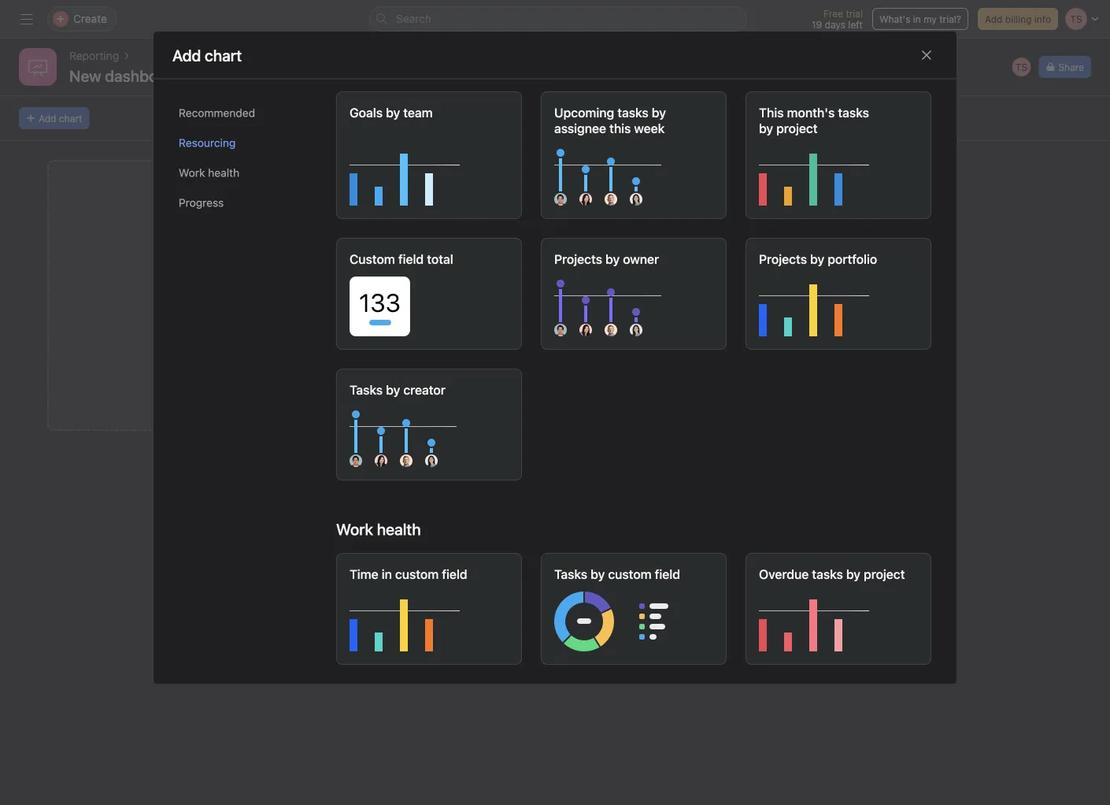 Task type: locate. For each thing, give the bounding box(es) containing it.
resourcing button
[[179, 128, 311, 158]]

by
[[652, 106, 666, 121], [591, 567, 605, 582]]

tasks
[[618, 106, 649, 121], [839, 106, 870, 121], [813, 567, 844, 582]]

1 vertical spatial image of a multicolored column chart image
[[759, 274, 920, 337]]

tasks up this week
[[618, 106, 649, 121]]

projects by owner
[[555, 252, 660, 267]]

tasks for tasks by creator
[[350, 383, 383, 398]]

goals by team
[[350, 106, 433, 121]]

tasks inside "upcoming tasks by assignee this week"
[[618, 106, 649, 121]]

this
[[759, 106, 784, 121]]

image of a multicolored donut chart image inside tasks by custom field button
[[555, 589, 715, 652]]

work health
[[179, 166, 240, 179]]

by project inside this month's tasks by project
[[759, 121, 818, 136]]

ts
[[1016, 61, 1028, 72]]

0 horizontal spatial projects
[[555, 252, 603, 267]]

overdue tasks by project button
[[746, 554, 932, 665]]

0 vertical spatial image of a multicolored column chart image
[[759, 143, 920, 206]]

image of a blue lollipop chart image inside tasks by creator button
[[350, 405, 511, 468]]

image of a numeric rollup card image
[[350, 274, 511, 337]]

this month's tasks by project button
[[746, 92, 932, 219]]

recommended button
[[179, 98, 311, 128]]

0 horizontal spatial in
[[382, 567, 392, 582]]

image of a multicolored column chart image
[[759, 143, 920, 206], [759, 274, 920, 337], [350, 589, 511, 652]]

1 custom field from the left
[[395, 567, 468, 582]]

tasks inside button
[[555, 567, 588, 582]]

image of a multicolored column chart image down by portfolio
[[759, 274, 920, 337]]

2 image of a multicolored donut chart image from the left
[[759, 589, 920, 652]]

custom field
[[395, 567, 468, 582], [608, 567, 681, 582]]

1 vertical spatial image of a blue lollipop chart image
[[350, 405, 511, 468]]

1 horizontal spatial custom field
[[608, 567, 681, 582]]

image of a multicolored donut chart image down overdue tasks by project
[[759, 589, 920, 652]]

0 vertical spatial by
[[652, 106, 666, 121]]

image of a multicolored column chart image down time in custom field
[[350, 589, 511, 652]]

projects inside button
[[555, 252, 603, 267]]

1 vertical spatial by
[[591, 567, 605, 582]]

image of a blue lollipop chart image for upcoming tasks by assignee this week
[[555, 143, 715, 206]]

tasks inside this month's tasks by project
[[839, 106, 870, 121]]

projects by portfolio
[[759, 252, 878, 267]]

0 horizontal spatial tasks
[[350, 383, 383, 398]]

0 horizontal spatial add
[[39, 113, 56, 124]]

1 vertical spatial by project
[[847, 567, 906, 582]]

tasks inside button
[[813, 567, 844, 582]]

1 vertical spatial add
[[39, 113, 56, 124]]

tasks for by
[[618, 106, 649, 121]]

custom field total
[[350, 252, 454, 267]]

add left chart
[[39, 113, 56, 124]]

by team
[[386, 106, 433, 121]]

image of a multicolored donut chart image for by project
[[759, 589, 920, 652]]

tasks by creator
[[350, 383, 446, 398]]

by creator
[[386, 383, 446, 398]]

1 horizontal spatial projects
[[759, 252, 808, 267]]

projects for projects by owner
[[555, 252, 603, 267]]

tasks right overdue
[[813, 567, 844, 582]]

add to starred image
[[211, 69, 224, 82]]

resourcing
[[179, 136, 236, 149]]

billing
[[1006, 13, 1032, 24]]

projects
[[555, 252, 603, 267], [759, 252, 808, 267]]

image of a multicolored column chart image for projects by portfolio
[[759, 274, 920, 337]]

free trial 19 days left
[[812, 8, 863, 30]]

1 horizontal spatial image of a multicolored donut chart image
[[759, 589, 920, 652]]

1 horizontal spatial tasks
[[555, 567, 588, 582]]

add chart
[[173, 46, 242, 64]]

close image
[[921, 49, 934, 61]]

2 projects from the left
[[759, 252, 808, 267]]

projects by owner button
[[541, 238, 727, 350]]

tasks by custom field button
[[541, 554, 727, 665]]

1 vertical spatial tasks
[[555, 567, 588, 582]]

work health button
[[179, 158, 311, 188]]

share
[[1059, 61, 1085, 72]]

image of a blue column chart image
[[350, 143, 511, 206]]

progress
[[179, 196, 224, 209]]

image of a multicolored column chart image inside projects by portfolio 'button'
[[759, 274, 920, 337]]

add for add chart
[[39, 113, 56, 124]]

recommended
[[179, 106, 255, 119]]

image of a blue lollipop chart image inside upcoming tasks by assignee this week button
[[555, 143, 715, 206]]

0 vertical spatial add
[[986, 13, 1003, 24]]

image of a multicolored donut chart image inside overdue tasks by project button
[[759, 589, 920, 652]]

in
[[914, 13, 922, 24], [382, 567, 392, 582]]

goals
[[350, 106, 383, 121]]

in right time
[[382, 567, 392, 582]]

add billing info button
[[978, 8, 1059, 30]]

1 horizontal spatial add
[[986, 13, 1003, 24]]

reporting link
[[69, 47, 119, 65]]

upcoming
[[555, 106, 615, 121]]

2 custom field from the left
[[608, 567, 681, 582]]

image of a multicolored column chart image down this month's tasks by project
[[759, 143, 920, 206]]

image of a blue lollipop chart image down this week
[[555, 143, 715, 206]]

upcoming tasks by assignee this week button
[[541, 92, 727, 219]]

2 vertical spatial image of a multicolored column chart image
[[350, 589, 511, 652]]

1 horizontal spatial by project
[[847, 567, 906, 582]]

image of a multicolored donut chart image
[[555, 589, 715, 652], [759, 589, 920, 652]]

0 vertical spatial in
[[914, 13, 922, 24]]

days
[[825, 19, 846, 30]]

in left my
[[914, 13, 922, 24]]

by project
[[759, 121, 818, 136], [847, 567, 906, 582]]

show options image
[[189, 69, 201, 82]]

tasks
[[350, 383, 383, 398], [555, 567, 588, 582]]

image of a multicolored column chart image inside this month's tasks by project button
[[759, 143, 920, 206]]

image of a blue lollipop chart image down by creator
[[350, 405, 511, 468]]

1 horizontal spatial by
[[652, 106, 666, 121]]

0 vertical spatial by project
[[759, 121, 818, 136]]

custom field total button
[[336, 238, 522, 350]]

0 horizontal spatial custom field
[[395, 567, 468, 582]]

add
[[986, 13, 1003, 24], [39, 113, 56, 124]]

1 vertical spatial in
[[382, 567, 392, 582]]

progress button
[[179, 188, 311, 218]]

add left billing
[[986, 13, 1003, 24]]

projects inside 'button'
[[759, 252, 808, 267]]

image of a blue lollipop chart image
[[555, 143, 715, 206], [350, 405, 511, 468]]

image of a multicolored donut chart image down the tasks by custom field
[[555, 589, 715, 652]]

0 vertical spatial tasks
[[350, 383, 383, 398]]

trial
[[846, 8, 863, 19]]

work health
[[336, 520, 421, 539]]

1 image of a multicolored donut chart image from the left
[[555, 589, 715, 652]]

tasks inside button
[[350, 383, 383, 398]]

0 horizontal spatial by project
[[759, 121, 818, 136]]

add chart button
[[19, 107, 89, 129]]

tasks right month's
[[839, 106, 870, 121]]

1 horizontal spatial in
[[914, 13, 922, 24]]

search button
[[369, 6, 748, 32]]

projects left by owner
[[555, 252, 603, 267]]

projects left by portfolio
[[759, 252, 808, 267]]

1 projects from the left
[[555, 252, 603, 267]]

trial?
[[940, 13, 962, 24]]

health
[[208, 166, 240, 179]]

image of a multicolored column chart image inside time in custom field button
[[350, 589, 511, 652]]

0 horizontal spatial image of a blue lollipop chart image
[[350, 405, 511, 468]]

image of a blue lollipop chart image for tasks by creator
[[350, 405, 511, 468]]

0 horizontal spatial image of a multicolored donut chart image
[[555, 589, 715, 652]]

left
[[849, 19, 863, 30]]

1 horizontal spatial image of a blue lollipop chart image
[[555, 143, 715, 206]]

0 vertical spatial image of a blue lollipop chart image
[[555, 143, 715, 206]]



Task type: describe. For each thing, give the bounding box(es) containing it.
custom
[[350, 252, 395, 267]]

reporting
[[69, 49, 119, 62]]

this week
[[610, 121, 665, 136]]

what's in my trial? button
[[873, 8, 969, 30]]

19
[[812, 19, 823, 30]]

share button
[[1039, 56, 1092, 78]]

tasks by creator button
[[336, 369, 522, 481]]

projects for projects by portfolio
[[759, 252, 808, 267]]

by portfolio
[[811, 252, 878, 267]]

tasks by custom field
[[555, 567, 681, 582]]

in for time
[[382, 567, 392, 582]]

image of a multicolored column chart image for time in custom field
[[350, 589, 511, 652]]

tasks for tasks by custom field
[[555, 567, 588, 582]]

chart
[[59, 113, 82, 124]]

time in custom field
[[350, 567, 468, 582]]

time in custom field button
[[336, 554, 522, 665]]

add chart
[[39, 113, 82, 124]]

image of a multicolored donut chart image for custom field
[[555, 589, 715, 652]]

overdue tasks by project
[[759, 567, 906, 582]]

overdue
[[759, 567, 809, 582]]

free
[[824, 8, 844, 19]]

add billing info
[[986, 13, 1052, 24]]

assignee
[[555, 121, 607, 136]]

new dashboard
[[69, 66, 181, 85]]

image of a multicolored column chart image for this month's tasks by project
[[759, 143, 920, 206]]

work
[[179, 166, 205, 179]]

add for add billing info
[[986, 13, 1003, 24]]

by project inside button
[[847, 567, 906, 582]]

by owner
[[606, 252, 660, 267]]

month's
[[788, 106, 835, 121]]

time
[[350, 567, 379, 582]]

this month's tasks by project
[[759, 106, 870, 136]]

what's in my trial?
[[880, 13, 962, 24]]

tasks for by project
[[813, 567, 844, 582]]

goals by team button
[[336, 92, 522, 219]]

0 horizontal spatial by
[[591, 567, 605, 582]]

field total
[[399, 252, 454, 267]]

in for what's
[[914, 13, 922, 24]]

search list box
[[369, 6, 748, 32]]

custom field for time in custom field
[[395, 567, 468, 582]]

upcoming tasks by assignee this week
[[555, 106, 666, 136]]

image of a purple lollipop chart image
[[555, 274, 715, 337]]

report image
[[28, 58, 47, 76]]

projects by portfolio button
[[746, 238, 932, 350]]

ts button
[[1011, 56, 1033, 78]]

search
[[396, 12, 432, 25]]

by inside "upcoming tasks by assignee this week"
[[652, 106, 666, 121]]

custom field for tasks by custom field
[[608, 567, 681, 582]]

info
[[1035, 13, 1052, 24]]

my
[[924, 13, 937, 24]]

what's
[[880, 13, 911, 24]]



Task type: vqa. For each thing, say whether or not it's contained in the screenshot.
rightmost 1 comment icon
no



